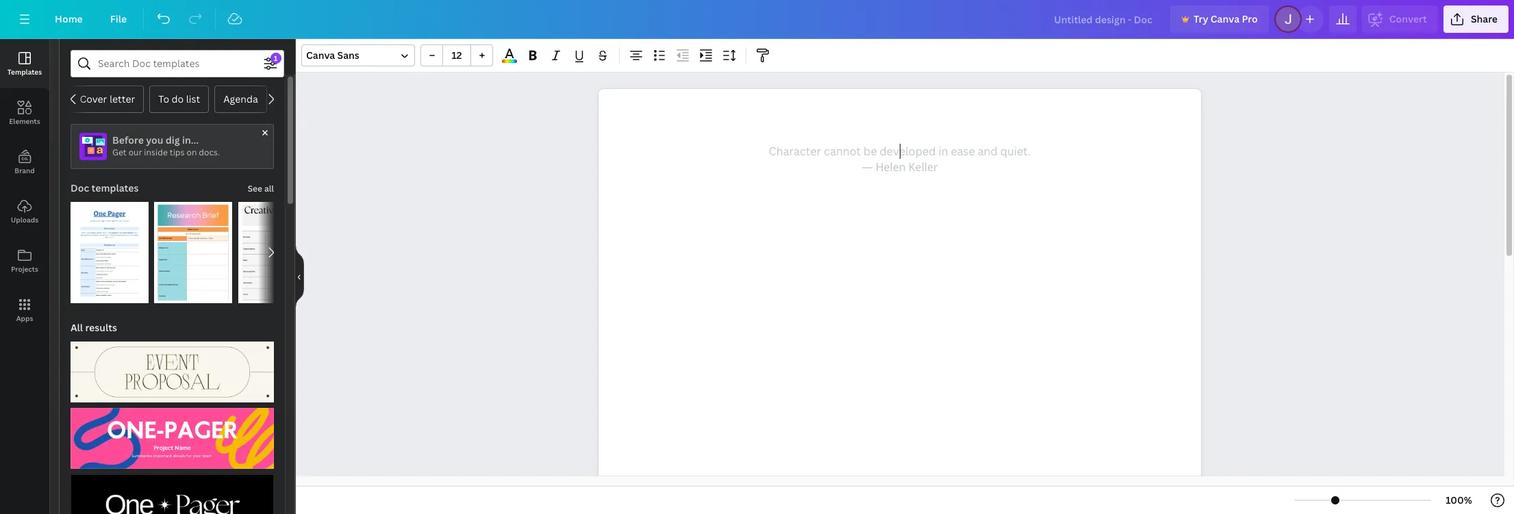 Task type: describe. For each thing, give the bounding box(es) containing it.
home link
[[44, 5, 94, 33]]

project overview/one-pager professional docs banner in pink dark blue yellow playful abstract style image
[[71, 408, 274, 469]]

projects button
[[0, 236, 49, 286]]

uploads button
[[0, 187, 49, 236]]

all
[[71, 321, 83, 334]]

do
[[172, 92, 184, 105]]

to do list
[[158, 92, 200, 105]]

you
[[146, 134, 163, 147]]

share
[[1471, 12, 1498, 25]]

templates
[[7, 67, 42, 77]]

cover letter button
[[71, 86, 144, 113]]

share button
[[1444, 5, 1509, 33]]

project overview/one-pager professional docs banner in pink dark blue yellow playful abstract style group
[[71, 400, 274, 469]]

elements button
[[0, 88, 49, 138]]

pro
[[1242, 12, 1258, 25]]

research brief doc in orange teal pink soft pastels style group
[[154, 194, 233, 303]]

home
[[55, 12, 83, 25]]

dig
[[166, 134, 180, 147]]

sans
[[337, 49, 360, 62]]

canva inside button
[[1211, 12, 1240, 25]]

Design title text field
[[1044, 5, 1165, 33]]

before you dig in... get our inside tips on docs.
[[112, 134, 220, 158]]

projects
[[11, 264, 38, 274]]

convert
[[1390, 12, 1427, 25]]

try canva pro
[[1194, 12, 1258, 25]]

canva sans button
[[301, 45, 415, 66]]

color range image
[[502, 60, 517, 63]]

creative brief doc in black and white grey editorial style image
[[238, 202, 316, 303]]

main menu bar
[[0, 0, 1515, 39]]

all
[[264, 183, 274, 195]]

before
[[112, 134, 144, 147]]

doc templates button
[[69, 175, 140, 202]]

cover letter
[[80, 92, 135, 105]]

doc
[[71, 182, 89, 195]]

all results
[[71, 321, 117, 334]]

see
[[248, 183, 262, 195]]

file button
[[99, 5, 138, 33]]

research brief doc in orange teal pink soft pastels style image
[[154, 202, 233, 303]]

cover
[[80, 92, 107, 105]]

canva inside dropdown button
[[306, 49, 335, 62]]

project overview/one-pager professional docs banner in black white sleek monochrome style image
[[71, 475, 274, 514]]



Task type: vqa. For each thing, say whether or not it's contained in the screenshot.
"Doc templates"
yes



Task type: locate. For each thing, give the bounding box(es) containing it.
try
[[1194, 12, 1209, 25]]

tips
[[170, 147, 185, 158]]

event/business proposal professional docs banner in beige dark brown warm classic style image
[[71, 342, 274, 403]]

group
[[421, 45, 493, 66]]

results
[[85, 321, 117, 334]]

convert button
[[1362, 5, 1438, 33]]

templates button
[[0, 39, 49, 88]]

agenda
[[223, 92, 258, 105]]

100% button
[[1437, 490, 1482, 512]]

side panel tab list
[[0, 39, 49, 335]]

get
[[112, 147, 127, 158]]

elements
[[9, 116, 40, 126]]

try canva pro button
[[1171, 5, 1269, 33]]

one pager doc in black and white blue light blue classic professional style group
[[71, 194, 149, 303]]

Search Doc templates search field
[[98, 51, 257, 77]]

docs.
[[199, 147, 220, 158]]

apps
[[16, 314, 33, 323]]

see all button
[[246, 175, 275, 202]]

– – number field
[[447, 49, 466, 62]]

templates
[[91, 182, 139, 195]]

canva
[[1211, 12, 1240, 25], [306, 49, 335, 62]]

to do list button
[[150, 86, 209, 113]]

on
[[187, 147, 197, 158]]

apps button
[[0, 286, 49, 335]]

hide image
[[295, 244, 304, 310]]

100%
[[1446, 494, 1473, 507]]

1 horizontal spatial canva
[[1211, 12, 1240, 25]]

one pager doc in black and white blue light blue classic professional style image
[[71, 202, 149, 303]]

list
[[186, 92, 200, 105]]

0 horizontal spatial canva
[[306, 49, 335, 62]]

doc templates
[[71, 182, 139, 195]]

agenda button
[[215, 86, 267, 113]]

file
[[110, 12, 127, 25]]

canva left sans
[[306, 49, 335, 62]]

brand button
[[0, 138, 49, 187]]

our
[[129, 147, 142, 158]]

canva right try
[[1211, 12, 1240, 25]]

see all
[[248, 183, 274, 195]]

1 vertical spatial canva
[[306, 49, 335, 62]]

canva sans
[[306, 49, 360, 62]]

to
[[158, 92, 169, 105]]

creative brief doc in black and white grey editorial style group
[[238, 202, 316, 303]]

0 vertical spatial canva
[[1211, 12, 1240, 25]]

inside
[[144, 147, 168, 158]]

project overview/one-pager professional docs banner in black white sleek monochrome style group
[[71, 467, 274, 514]]

letter
[[110, 92, 135, 105]]

in...
[[182, 134, 199, 147]]

event/business proposal professional docs banner in beige dark brown warm classic style group
[[71, 334, 274, 403]]

uploads
[[11, 215, 38, 225]]

brand
[[15, 166, 35, 175]]

None text field
[[599, 89, 1202, 514]]



